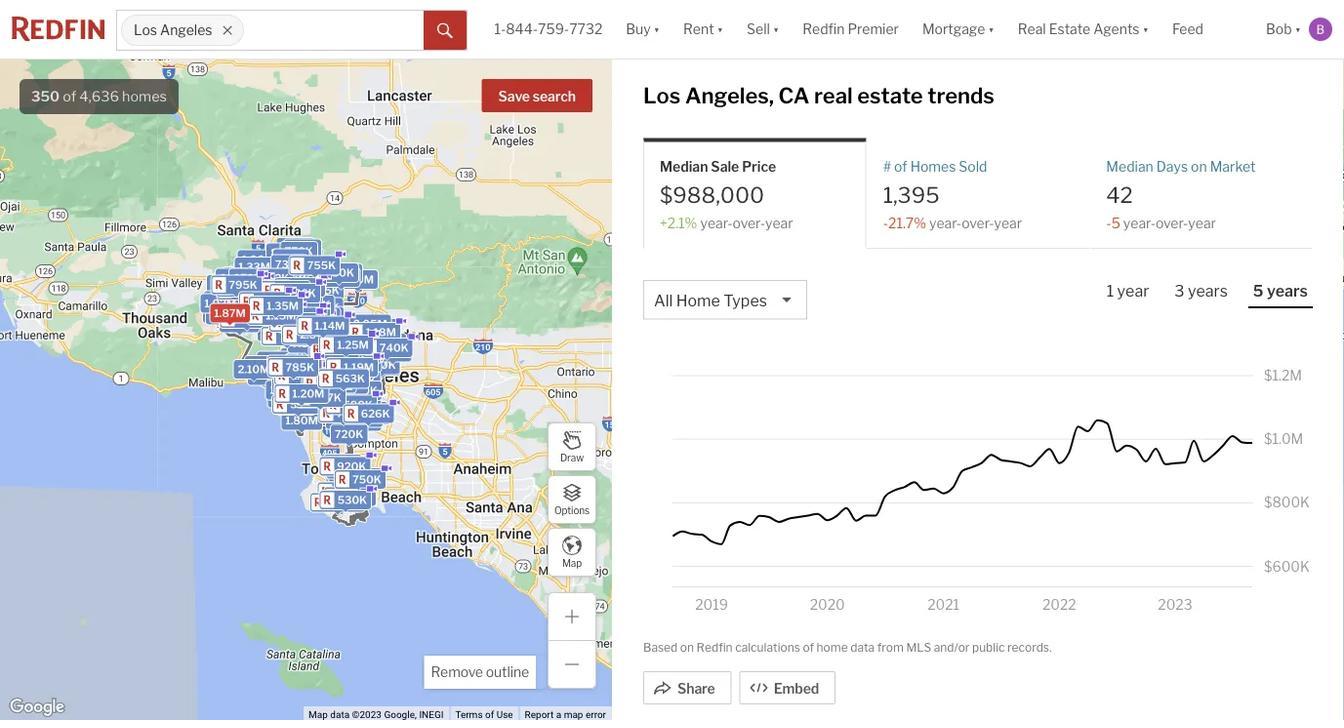 Task type: describe. For each thing, give the bounding box(es) containing it.
308k
[[333, 390, 362, 403]]

3 years button
[[1170, 281, 1233, 307]]

0 vertical spatial 785k
[[291, 263, 320, 276]]

2 vertical spatial 1.80m
[[286, 415, 318, 427]]

1 horizontal spatial 660k
[[326, 272, 356, 284]]

remove
[[431, 665, 483, 681]]

2 vertical spatial 515k
[[337, 488, 365, 501]]

21.7%
[[889, 215, 927, 232]]

1 vertical spatial 950k
[[281, 400, 311, 413]]

year- for 42
[[1124, 215, 1156, 232]]

1 vertical spatial on
[[681, 642, 694, 656]]

410k
[[277, 252, 305, 265]]

0 vertical spatial 1.87m
[[214, 307, 246, 320]]

1.85m
[[279, 377, 312, 390]]

0 vertical spatial 1.08m
[[285, 295, 318, 308]]

▾ for buy ▾
[[654, 21, 660, 37]]

1 horizontal spatial 1.87m
[[336, 344, 367, 356]]

all home types
[[654, 292, 767, 311]]

0 vertical spatial 1.30m
[[334, 343, 366, 355]]

915k
[[249, 302, 276, 314]]

1 vertical spatial 325k
[[335, 402, 364, 415]]

2 vertical spatial 1.37m
[[309, 361, 341, 374]]

2.10m
[[238, 363, 270, 376]]

▾ for mortgage ▾
[[989, 21, 995, 37]]

972k
[[233, 272, 262, 285]]

2.42m
[[334, 332, 367, 344]]

0 vertical spatial 900k
[[303, 341, 333, 354]]

1 vertical spatial 485k
[[336, 486, 365, 499]]

745k up 726k
[[285, 271, 314, 284]]

0 vertical spatial 525k
[[321, 394, 350, 407]]

1 vertical spatial 820k
[[348, 472, 378, 485]]

0 vertical spatial 295k
[[211, 278, 240, 291]]

1.02m
[[204, 297, 237, 310]]

3.15m
[[252, 359, 284, 372]]

877k
[[327, 343, 355, 356]]

765k
[[369, 344, 398, 356]]

1.98m
[[291, 314, 323, 327]]

3.44m
[[292, 318, 326, 331]]

335k
[[235, 284, 264, 297]]

map
[[562, 558, 582, 570]]

940k
[[237, 283, 267, 295]]

feed button
[[1161, 0, 1255, 59]]

1 vertical spatial 695k
[[346, 363, 376, 375]]

1 horizontal spatial 505k
[[341, 404, 370, 416]]

data
[[851, 642, 875, 656]]

1-844-759-7732
[[495, 21, 603, 37]]

$988,000
[[660, 182, 765, 209]]

mortgage ▾ button
[[911, 0, 1007, 59]]

1.55m
[[313, 358, 346, 371]]

5 inside button
[[1254, 282, 1264, 301]]

2.08m
[[313, 358, 347, 371]]

0 vertical spatial 840k
[[247, 280, 277, 293]]

475k
[[275, 299, 304, 312]]

mortgage ▾
[[923, 21, 995, 37]]

759-
[[538, 21, 570, 37]]

of for # of homes sold 1,395 -21.7% year-over-year
[[895, 159, 908, 176]]

2.05m
[[353, 318, 387, 331]]

0 vertical spatial 2.80m
[[292, 365, 326, 377]]

1 vertical spatial redfin
[[697, 642, 733, 656]]

los for los angeles, ca real estate trends
[[644, 82, 681, 109]]

0 vertical spatial 1.75m
[[304, 350, 336, 363]]

2.26m
[[293, 329, 327, 341]]

3.21m
[[291, 357, 322, 370]]

1-844-759-7732 link
[[495, 21, 603, 37]]

835k
[[282, 399, 311, 412]]

buy ▾ button
[[615, 0, 672, 59]]

549k
[[221, 298, 251, 310]]

2 vertical spatial of
[[803, 642, 814, 656]]

875k
[[348, 348, 377, 361]]

5 ▾ from the left
[[1143, 21, 1149, 37]]

1 vertical spatial 710k
[[325, 377, 353, 390]]

1.03m
[[282, 389, 315, 401]]

submit search image
[[438, 23, 453, 39]]

1 vertical spatial 1.08m
[[348, 351, 381, 364]]

908k
[[237, 301, 267, 313]]

year inside button
[[1118, 282, 1150, 301]]

2.78m
[[312, 349, 346, 362]]

1.61m
[[278, 386, 309, 399]]

595k
[[243, 298, 272, 311]]

sold
[[959, 159, 988, 176]]

0 vertical spatial 1.33m
[[239, 261, 271, 273]]

920k
[[337, 460, 367, 473]]

0 vertical spatial 1.80m
[[349, 336, 382, 349]]

1 vertical spatial 680k
[[291, 280, 321, 293]]

median for $988,000
[[660, 159, 708, 176]]

0 horizontal spatial 1.90m
[[272, 274, 305, 286]]

0 vertical spatial 1.37m
[[234, 303, 265, 315]]

1 vertical spatial 1.18m
[[270, 362, 301, 375]]

760k
[[322, 356, 351, 368]]

1 horizontal spatial 325k
[[368, 360, 397, 373]]

0 vertical spatial 472k
[[373, 338, 401, 351]]

429k
[[270, 280, 299, 292]]

options button
[[548, 476, 597, 524]]

0 vertical spatial 925k
[[307, 311, 336, 324]]

676k
[[324, 390, 353, 403]]

0 vertical spatial 630k
[[287, 264, 316, 277]]

▾ for sell ▾
[[773, 21, 780, 37]]

425k
[[345, 396, 374, 409]]

671k
[[317, 336, 344, 349]]

1 vertical spatial 900k
[[283, 388, 313, 401]]

1.43m
[[286, 396, 319, 408]]

0 horizontal spatial 510k
[[248, 304, 276, 317]]

1 vertical spatial 630k
[[291, 311, 320, 324]]

896k
[[326, 371, 356, 384]]

1 vertical spatial 1.35m
[[345, 330, 377, 343]]

745k down 1.27m
[[379, 346, 408, 359]]

1 vertical spatial 1.75m
[[273, 385, 305, 398]]

1 vertical spatial 1.58m
[[288, 375, 321, 388]]

1 vertical spatial 925k
[[335, 391, 364, 404]]

1 vertical spatial 1.37m
[[314, 326, 346, 339]]

los angeles, ca real estate trends
[[644, 82, 995, 109]]

embed button
[[740, 672, 836, 706]]

- for 42
[[1107, 215, 1112, 232]]

1 vertical spatial 1.19m
[[344, 361, 374, 374]]

795k
[[229, 279, 258, 292]]

price
[[742, 159, 777, 176]]

1 vertical spatial 1.04m
[[298, 367, 331, 379]]

2.22m
[[294, 363, 327, 376]]

1 vertical spatial 1.60m
[[300, 317, 333, 330]]

over- for 1,395
[[962, 215, 995, 232]]

385k
[[304, 371, 334, 384]]

0 vertical spatial 1.04m
[[237, 287, 269, 300]]

1,395
[[883, 182, 940, 209]]

real estate agents ▾ button
[[1007, 0, 1161, 59]]

ca
[[779, 82, 810, 109]]

1 horizontal spatial 680k
[[324, 267, 354, 279]]

3.88m
[[302, 351, 337, 364]]

2.64m
[[296, 359, 330, 372]]

▾ for bob ▾
[[1295, 21, 1302, 37]]

rent ▾ button
[[672, 0, 735, 59]]

mortgage
[[923, 21, 986, 37]]

1 vertical spatial 515k
[[314, 392, 341, 405]]

map region
[[0, 17, 658, 721]]

rent ▾ button
[[684, 0, 724, 59]]

2 vertical spatial 400k
[[340, 407, 370, 420]]

0 vertical spatial 1.58m
[[317, 339, 350, 352]]

1.93m
[[287, 373, 319, 385]]

912k
[[220, 272, 247, 284]]

5 years
[[1254, 282, 1309, 301]]

745k up 338k
[[293, 281, 321, 294]]

year inside median days on market 42 -5 year-over-year
[[1189, 215, 1217, 232]]

575k
[[235, 285, 264, 297]]

0 vertical spatial 400k
[[342, 333, 373, 346]]

remove los angeles image
[[222, 24, 233, 36]]

752k
[[261, 272, 289, 285]]

buy ▾ button
[[626, 0, 660, 59]]

0 vertical spatial 1.35m
[[267, 300, 299, 313]]

1 vertical spatial 840k
[[236, 301, 266, 314]]

based on redfin calculations of home data from mls and/or public records.
[[644, 642, 1052, 656]]

1 vertical spatial 465k
[[345, 361, 374, 374]]

18.0m
[[285, 351, 317, 364]]

premier
[[848, 21, 899, 37]]

0 vertical spatial 640k
[[275, 252, 305, 264]]

1 horizontal spatial 1.90m
[[335, 344, 368, 357]]

0 horizontal spatial 735k
[[245, 284, 274, 296]]

1 vertical spatial 540k
[[342, 491, 372, 504]]

estate
[[858, 82, 924, 109]]

median for 42
[[1107, 159, 1154, 176]]

1 horizontal spatial 950k
[[315, 368, 344, 381]]

0 horizontal spatial 1.31m
[[256, 310, 286, 322]]

1 vertical spatial 1.80m
[[272, 392, 305, 405]]

338k
[[290, 295, 319, 307]]

377k
[[325, 491, 353, 504]]

buy
[[626, 21, 651, 37]]

share
[[678, 682, 715, 698]]

0 horizontal spatial 820k
[[289, 270, 318, 282]]

1 vertical spatial 2.80m
[[272, 382, 306, 395]]

median days on market 42 -5 year-over-year
[[1107, 159, 1256, 232]]

865k
[[310, 301, 340, 314]]

856k
[[285, 305, 314, 317]]

year inside median sale price $988,000 +2.1% year-over-year
[[766, 215, 794, 232]]

0 horizontal spatial 2.20m
[[234, 303, 267, 316]]

1 horizontal spatial 640k
[[326, 395, 356, 408]]

sell ▾ button
[[747, 0, 780, 59]]

4,636
[[79, 88, 119, 105]]

angeles
[[160, 22, 212, 38]]

0 vertical spatial 1.19m
[[339, 345, 369, 357]]

2 1.06m from the top
[[285, 392, 317, 405]]

trends
[[928, 82, 995, 109]]



Task type: vqa. For each thing, say whether or not it's contained in the screenshot.
you're
no



Task type: locate. For each thing, give the bounding box(es) containing it.
1 horizontal spatial 472k
[[373, 338, 401, 351]]

▾ right 'bob'
[[1295, 21, 1302, 37]]

1 vertical spatial 785k
[[286, 361, 315, 374]]

2 ▾ from the left
[[717, 21, 724, 37]]

on right days
[[1192, 159, 1208, 176]]

over- down days
[[1156, 215, 1189, 232]]

735k down 770k
[[275, 258, 304, 271]]

1 horizontal spatial 710k
[[325, 377, 353, 390]]

1.88m
[[335, 344, 368, 357]]

1.37m
[[234, 303, 265, 315], [314, 326, 346, 339], [309, 361, 341, 374]]

0 horizontal spatial 1.30m
[[285, 361, 317, 374]]

0 horizontal spatial 505k
[[279, 284, 309, 297]]

median up 42
[[1107, 159, 1154, 176]]

0 vertical spatial 2.20m
[[234, 303, 267, 316]]

search
[[533, 88, 576, 105]]

1 year- from the left
[[701, 215, 733, 232]]

1.39m
[[281, 308, 313, 321]]

1.89m
[[331, 334, 364, 347]]

2 median from the left
[[1107, 159, 1154, 176]]

map button
[[548, 528, 597, 577]]

0 horizontal spatial 563k
[[336, 373, 365, 385]]

179k
[[320, 386, 347, 399]]

remove outline button
[[424, 656, 536, 689]]

0 horizontal spatial los
[[134, 22, 157, 38]]

1.95m
[[238, 312, 270, 325]]

median up $988,000
[[660, 159, 708, 176]]

745k
[[330, 267, 359, 280], [285, 271, 314, 284], [293, 281, 321, 294], [379, 346, 408, 359]]

1 horizontal spatial 1.04m
[[298, 367, 331, 379]]

1.01m
[[347, 337, 378, 350]]

295k
[[211, 278, 240, 291], [333, 466, 362, 479]]

0 vertical spatial 1.90m
[[272, 274, 305, 286]]

472k
[[373, 338, 401, 351], [327, 390, 356, 403]]

3 year- from the left
[[1124, 215, 1156, 232]]

1 vertical spatial los
[[644, 82, 681, 109]]

los left angeles,
[[644, 82, 681, 109]]

1 horizontal spatial 820k
[[348, 472, 378, 485]]

1 vertical spatial 2.20m
[[286, 368, 320, 380]]

1.90m
[[272, 274, 305, 286], [335, 344, 368, 357]]

565k
[[328, 464, 358, 476]]

1 horizontal spatial years
[[1267, 282, 1309, 301]]

years for 5 years
[[1267, 282, 1309, 301]]

1 horizontal spatial 465k
[[345, 361, 374, 374]]

bob
[[1267, 21, 1293, 37]]

1 vertical spatial 1.33m
[[223, 317, 256, 330]]

los for los angeles
[[134, 22, 157, 38]]

2.00m
[[252, 370, 286, 382]]

0 vertical spatial 510k
[[278, 284, 306, 297]]

1 vertical spatial 295k
[[333, 466, 362, 479]]

755k
[[307, 259, 336, 272]]

735k up 595k
[[245, 284, 274, 296]]

2.80m
[[292, 365, 326, 377], [272, 382, 306, 395]]

draw button
[[548, 423, 597, 472]]

over- for 42
[[1156, 215, 1189, 232]]

3 years
[[1175, 282, 1228, 301]]

627k
[[277, 274, 305, 287]]

2.28m
[[306, 367, 339, 380]]

year- inside median sale price $988,000 +2.1% year-over-year
[[701, 215, 733, 232]]

0 vertical spatial 950k
[[315, 368, 344, 381]]

1.20m
[[342, 273, 374, 286], [280, 301, 312, 314], [281, 311, 313, 324], [272, 314, 304, 326], [318, 357, 351, 370], [315, 362, 347, 375], [299, 384, 331, 397], [292, 388, 325, 400]]

0 vertical spatial 485k
[[349, 411, 379, 424]]

over- inside median days on market 42 -5 year-over-year
[[1156, 215, 1189, 232]]

of
[[63, 88, 76, 105], [895, 159, 908, 176], [803, 642, 814, 656]]

780k
[[291, 289, 321, 301]]

3.33m
[[262, 326, 295, 338]]

▾ right mortgage
[[989, 21, 995, 37]]

0 vertical spatial 820k
[[289, 270, 318, 282]]

1 1.06m from the top
[[285, 359, 318, 371]]

680k up 725k
[[324, 267, 354, 279]]

1 over- from the left
[[733, 215, 766, 232]]

2 horizontal spatial of
[[895, 159, 908, 176]]

8.00m
[[302, 340, 337, 352]]

0 horizontal spatial 950k
[[281, 400, 311, 413]]

on right based
[[681, 642, 694, 656]]

465k
[[279, 276, 308, 288], [345, 361, 374, 374]]

of for 350 of 4,636 homes
[[63, 88, 76, 105]]

from
[[878, 642, 904, 656]]

1 horizontal spatial 295k
[[333, 466, 362, 479]]

1 horizontal spatial 735k
[[275, 258, 304, 271]]

- down 42
[[1107, 215, 1112, 232]]

0 horizontal spatial 660k
[[291, 277, 321, 290]]

670k
[[348, 356, 377, 369]]

0 vertical spatial 515k
[[295, 268, 322, 281]]

820k down 885k
[[348, 472, 378, 485]]

1.33m up 795k
[[239, 261, 271, 273]]

year- down 42
[[1124, 215, 1156, 232]]

490k
[[275, 280, 305, 293]]

1 vertical spatial 1.31m
[[292, 385, 323, 397]]

5 down 42
[[1112, 215, 1121, 232]]

0 vertical spatial 325k
[[368, 360, 397, 373]]

3 over- from the left
[[1156, 215, 1189, 232]]

645k
[[283, 289, 313, 301]]

1 horizontal spatial of
[[803, 642, 814, 656]]

1.18m
[[366, 326, 396, 339], [270, 362, 301, 375]]

2 years from the left
[[1267, 282, 1309, 301]]

0 vertical spatial 563k
[[377, 346, 406, 359]]

1.75m
[[304, 350, 336, 363], [273, 385, 305, 398]]

2 year- from the left
[[930, 215, 962, 232]]

real
[[1018, 21, 1047, 37]]

1 horizontal spatial median
[[1107, 159, 1154, 176]]

525k
[[321, 394, 350, 407], [330, 414, 359, 426]]

user photo image
[[1310, 18, 1333, 41]]

1 horizontal spatial -
[[1107, 215, 1112, 232]]

median inside median days on market 42 -5 year-over-year
[[1107, 159, 1154, 176]]

3 ▾ from the left
[[773, 21, 780, 37]]

680k up 338k
[[291, 280, 321, 293]]

year inside # of homes sold 1,395 -21.7% year-over-year
[[995, 215, 1023, 232]]

years right 3 years
[[1267, 282, 1309, 301]]

1 vertical spatial 1.30m
[[285, 361, 317, 374]]

0 vertical spatial 540k
[[356, 330, 385, 343]]

on inside median days on market 42 -5 year-over-year
[[1192, 159, 1208, 176]]

1 vertical spatial 1.87m
[[336, 344, 367, 356]]

1 horizontal spatial 1.18m
[[366, 326, 396, 339]]

0 vertical spatial 505k
[[279, 284, 309, 297]]

1
[[1107, 282, 1114, 301]]

42
[[1107, 182, 1134, 209]]

1 - from the left
[[883, 215, 889, 232]]

4.82m
[[250, 362, 283, 375]]

1 horizontal spatial 563k
[[377, 346, 406, 359]]

2 - from the left
[[1107, 215, 1112, 232]]

0 horizontal spatial 1.35m
[[267, 300, 299, 313]]

year- inside # of homes sold 1,395 -21.7% year-over-year
[[930, 215, 962, 232]]

redfin inside button
[[803, 21, 845, 37]]

- inside # of homes sold 1,395 -21.7% year-over-year
[[883, 215, 889, 232]]

925k
[[307, 311, 336, 324], [335, 391, 364, 404]]

5 right 3 years
[[1254, 282, 1264, 301]]

0 vertical spatial 1.60m
[[252, 277, 284, 290]]

2 over- from the left
[[962, 215, 995, 232]]

years
[[1188, 282, 1228, 301], [1267, 282, 1309, 301]]

55k
[[331, 463, 353, 476]]

0 horizontal spatial year-
[[701, 215, 733, 232]]

350
[[31, 88, 60, 105]]

year- right "21.7%"
[[930, 215, 962, 232]]

1 vertical spatial 400k
[[337, 353, 367, 365]]

0 horizontal spatial on
[[681, 642, 694, 656]]

▾ for rent ▾
[[717, 21, 724, 37]]

los left angeles
[[134, 22, 157, 38]]

700k
[[273, 279, 302, 291], [248, 290, 278, 303], [208, 294, 237, 307], [279, 330, 309, 343], [347, 375, 376, 388]]

605k
[[235, 286, 265, 299]]

660k
[[326, 272, 356, 284], [291, 277, 321, 290]]

0 vertical spatial 695k
[[230, 298, 260, 311]]

of right 350 at the left top
[[63, 88, 76, 105]]

737k
[[336, 407, 365, 420]]

1 horizontal spatial 510k
[[278, 284, 306, 297]]

400k
[[342, 333, 373, 346], [337, 353, 367, 365], [340, 407, 370, 420]]

year- for 1,395
[[930, 215, 962, 232]]

1.18m up the 1.85m
[[270, 362, 301, 375]]

1 horizontal spatial 1.60m
[[300, 317, 333, 330]]

of right #
[[895, 159, 908, 176]]

remove outline
[[431, 665, 529, 681]]

0 horizontal spatial 1.04m
[[237, 287, 269, 300]]

0 vertical spatial 710k
[[286, 277, 313, 290]]

redfin up share
[[697, 642, 733, 656]]

626k
[[361, 408, 390, 421]]

▾ right agents
[[1143, 21, 1149, 37]]

years right 3
[[1188, 282, 1228, 301]]

1 horizontal spatial 695k
[[346, 363, 376, 375]]

320k
[[342, 403, 371, 416]]

1 years from the left
[[1188, 282, 1228, 301]]

1-
[[495, 21, 506, 37]]

1.70m
[[293, 305, 325, 318], [278, 313, 310, 326], [320, 377, 352, 390]]

4.55m
[[249, 359, 283, 372]]

3.40m
[[276, 378, 311, 391]]

los
[[134, 22, 157, 38], [644, 82, 681, 109]]

redfin left the premier
[[803, 21, 845, 37]]

# of homes sold 1,395 -21.7% year-over-year
[[883, 159, 1023, 232]]

230k
[[331, 474, 360, 487]]

days
[[1157, 159, 1189, 176]]

0 vertical spatial 1.18m
[[366, 326, 396, 339]]

4 ▾ from the left
[[989, 21, 995, 37]]

year- down $988,000
[[701, 215, 733, 232]]

2 horizontal spatial over-
[[1156, 215, 1189, 232]]

1.15m
[[266, 309, 296, 322], [307, 310, 337, 323], [337, 489, 367, 502]]

1 vertical spatial 472k
[[327, 390, 356, 403]]

2 horizontal spatial year-
[[1124, 215, 1156, 232]]

1.33m down "790k"
[[223, 317, 256, 330]]

-
[[883, 215, 889, 232], [1107, 215, 1112, 232]]

year- inside median days on market 42 -5 year-over-year
[[1124, 215, 1156, 232]]

1 vertical spatial 505k
[[341, 404, 370, 416]]

820k up 726k
[[289, 270, 318, 282]]

730k
[[328, 399, 357, 412]]

3.53m
[[280, 375, 314, 387]]

records.
[[1008, 642, 1052, 656]]

redfin premier
[[803, 21, 899, 37]]

1 horizontal spatial los
[[644, 82, 681, 109]]

based
[[644, 642, 678, 656]]

- down 1,395
[[883, 215, 889, 232]]

years for 3 years
[[1188, 282, 1228, 301]]

over- down the sold
[[962, 215, 995, 232]]

0 vertical spatial of
[[63, 88, 76, 105]]

over- inside median sale price $988,000 +2.1% year-over-year
[[733, 215, 766, 232]]

1.27m
[[366, 322, 397, 335]]

of inside # of homes sold 1,395 -21.7% year-over-year
[[895, 159, 908, 176]]

0 vertical spatial 735k
[[275, 258, 304, 271]]

5 inside median days on market 42 -5 year-over-year
[[1112, 215, 1121, 232]]

530k
[[338, 494, 367, 507]]

745k up 725k
[[330, 267, 359, 280]]

1.18m up 445k
[[366, 326, 396, 339]]

over- inside # of homes sold 1,395 -21.7% year-over-year
[[962, 215, 995, 232]]

▾ right rent
[[717, 21, 724, 37]]

7732
[[570, 21, 603, 37]]

▾ right buy
[[654, 21, 660, 37]]

0 horizontal spatial of
[[63, 88, 76, 105]]

▾ right the sell at the right top of the page
[[773, 21, 780, 37]]

over- down $988,000
[[733, 215, 766, 232]]

1 ▾ from the left
[[654, 21, 660, 37]]

- inside median days on market 42 -5 year-over-year
[[1107, 215, 1112, 232]]

563k down 1.27m
[[377, 346, 406, 359]]

922k
[[272, 298, 300, 310], [272, 298, 300, 311], [255, 306, 283, 319]]

2.85m
[[290, 314, 323, 327]]

median inside median sale price $988,000 +2.1% year-over-year
[[660, 159, 708, 176]]

706k
[[328, 396, 358, 409]]

563k up 568k
[[336, 373, 365, 385]]

1.47m
[[322, 491, 354, 503]]

1.09m
[[278, 399, 311, 411]]

0 horizontal spatial 710k
[[286, 277, 313, 290]]

450k
[[279, 277, 309, 289], [310, 286, 339, 299], [347, 389, 377, 402], [329, 486, 359, 498]]

0 horizontal spatial 1.60m
[[252, 277, 284, 290]]

of left home
[[803, 642, 814, 656]]

3.55m
[[274, 318, 308, 331]]

1 median from the left
[[660, 159, 708, 176]]

agents
[[1094, 21, 1140, 37]]

2.13m
[[307, 344, 339, 357]]

1 vertical spatial 640k
[[326, 395, 356, 408]]

- for 1,395
[[883, 215, 889, 232]]

None search field
[[244, 11, 424, 50]]

360k
[[354, 405, 384, 418]]

0 vertical spatial los
[[134, 22, 157, 38]]

0 horizontal spatial 695k
[[230, 298, 260, 311]]

1 horizontal spatial 5
[[1254, 282, 1264, 301]]

6 ▾ from the left
[[1295, 21, 1302, 37]]

angeles,
[[685, 82, 774, 109]]

523k
[[345, 381, 374, 393]]

1 vertical spatial 525k
[[330, 414, 359, 426]]

estate
[[1049, 21, 1091, 37]]

550k
[[291, 273, 321, 286], [245, 297, 275, 310], [329, 373, 359, 386], [290, 398, 320, 411], [356, 409, 386, 422]]

google image
[[5, 695, 69, 721]]

0 horizontal spatial median
[[660, 159, 708, 176]]

0 vertical spatial 465k
[[279, 276, 308, 288]]

1.48m
[[297, 392, 330, 405]]

1 horizontal spatial 1.30m
[[334, 343, 366, 355]]



